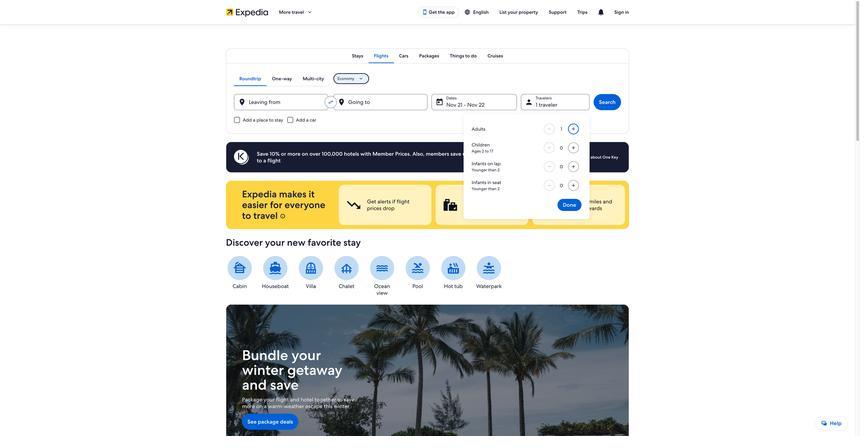 Task type: describe. For each thing, give the bounding box(es) containing it.
bundle flight + hotel to save
[[464, 198, 520, 212]]

package
[[242, 396, 262, 403]]

trips
[[578, 9, 588, 15]]

adults
[[472, 126, 486, 132]]

stays
[[352, 53, 363, 59]]

roundtrip link
[[234, 71, 267, 86]]

increase the number of children image
[[570, 145, 578, 151]]

in for sign
[[625, 9, 629, 15]]

support link
[[544, 6, 572, 18]]

alerts
[[378, 198, 391, 205]]

list
[[500, 9, 507, 15]]

cabin button
[[226, 256, 254, 290]]

you
[[505, 150, 514, 157]]

things to do
[[450, 53, 477, 59]]

when
[[489, 150, 503, 157]]

chalet
[[339, 283, 355, 290]]

new
[[287, 236, 306, 249]]

to right up at the top
[[471, 150, 476, 157]]

about
[[591, 155, 602, 160]]

sign in button
[[609, 4, 635, 20]]

the
[[438, 9, 445, 15]]

tab list containing roundtrip
[[234, 71, 330, 86]]

winter.
[[334, 403, 351, 410]]

22
[[479, 101, 485, 108]]

100,000
[[322, 150, 343, 157]]

add a car
[[296, 117, 316, 123]]

stay for add a place to stay
[[275, 117, 283, 123]]

hot tub button
[[440, 256, 467, 290]]

cars link
[[394, 48, 414, 63]]

lap
[[494, 161, 501, 167]]

makes
[[279, 188, 307, 200]]

packages link
[[414, 48, 445, 63]]

get the app
[[429, 9, 455, 15]]

3 out of 3 element
[[533, 185, 625, 225]]

up
[[463, 150, 469, 157]]

increase the number of infants on lap image
[[570, 164, 578, 169]]

miles
[[589, 198, 602, 205]]

this
[[324, 403, 333, 410]]

on inside "save 10% or more on over 100,000 hotels with member prices. also, members save up to 30% when you add a hotel to a flight"
[[302, 150, 308, 157]]

travel inside expedia makes it easier for everyone to travel
[[253, 210, 278, 222]]

packages
[[419, 53, 439, 59]]

hotels
[[344, 150, 359, 157]]

expedia logo image
[[226, 7, 268, 17]]

hotel inside bundle flight + hotel to save
[[501, 198, 514, 205]]

1 traveler button
[[521, 94, 590, 110]]

ocean view
[[374, 283, 390, 297]]

a left place
[[253, 117, 255, 123]]

get the app link
[[418, 7, 459, 17]]

30%
[[477, 150, 488, 157]]

cruises
[[488, 53, 503, 59]]

a left 'car'
[[306, 117, 309, 123]]

add
[[515, 150, 525, 157]]

property
[[519, 9, 538, 15]]

ages
[[472, 149, 481, 154]]

xsmall image
[[280, 214, 286, 219]]

to left the 10%
[[257, 157, 262, 164]]

and inside earn airline miles and one key rewards
[[603, 198, 612, 205]]

economy
[[338, 76, 354, 81]]

hotel inside bundle your winter getaway and save package your flight and hotel together to save more on a warm-weather escape this winter.
[[301, 396, 313, 403]]

way
[[283, 76, 292, 82]]

weather
[[284, 403, 304, 410]]

ocean
[[374, 283, 390, 290]]

easier
[[242, 199, 268, 211]]

airline
[[573, 198, 588, 205]]

cruises link
[[482, 48, 509, 63]]

it
[[309, 188, 315, 200]]

get for get the app
[[429, 9, 437, 15]]

decrease the number of infants on lap image
[[546, 164, 554, 169]]

infants for infants in seat
[[472, 179, 486, 186]]

view
[[377, 290, 388, 297]]

decrease the number of infants in seat image
[[546, 183, 554, 188]]

1 horizontal spatial and
[[290, 396, 300, 403]]

see package deals
[[248, 418, 293, 425]]

done button
[[558, 199, 582, 211]]

if
[[392, 198, 396, 205]]

favorite
[[308, 236, 341, 249]]

over
[[310, 150, 321, 157]]

younger for infants on lap
[[472, 167, 487, 173]]

economy button
[[334, 73, 369, 84]]

to inside bundle flight + hotel to save
[[515, 198, 520, 205]]

english button
[[459, 6, 494, 18]]

save
[[257, 150, 269, 157]]

cabin
[[233, 283, 247, 290]]

english
[[473, 9, 489, 15]]

save up warm-
[[270, 376, 299, 394]]

flight inside bundle flight + hotel to save
[[483, 198, 496, 205]]

earn airline miles and one key rewards
[[561, 198, 612, 212]]

more inside bundle your winter getaway and save package your flight and hotel together to save more on a warm-weather escape this winter.
[[242, 403, 255, 410]]

a left the 10%
[[263, 157, 266, 164]]

swap origin and destination values image
[[328, 99, 334, 105]]

to inside bundle your winter getaway and save package your flight and hotel together to save more on a warm-weather escape this winter.
[[337, 396, 343, 403]]

younger for infants in seat
[[472, 186, 487, 191]]

travel sale activities deals image
[[226, 305, 629, 436]]

list your property link
[[494, 6, 544, 18]]

bundle for your
[[242, 346, 288, 364]]

flight inside "save 10% or more on over 100,000 hotels with member prices. also, members save up to 30% when you add a hotel to a flight"
[[268, 157, 281, 164]]

together
[[315, 396, 336, 403]]

to inside expedia makes it easier for everyone to travel
[[242, 210, 251, 222]]

save inside "save 10% or more on over 100,000 hotels with member prices. also, members save up to 30% when you add a hotel to a flight"
[[451, 150, 462, 157]]

add for add a place to stay
[[243, 117, 252, 123]]

bundle your winter getaway and save main content
[[0, 24, 855, 436]]

1 vertical spatial and
[[242, 376, 267, 394]]

to inside 'things to do' link
[[465, 53, 470, 59]]

search
[[599, 99, 616, 106]]

trips link
[[572, 6, 593, 18]]

children
[[472, 142, 490, 148]]

ocean view button
[[369, 256, 396, 297]]

expedia makes it easier for everyone to travel
[[242, 188, 325, 222]]

drop
[[383, 205, 395, 212]]

place
[[257, 117, 268, 123]]



Task type: locate. For each thing, give the bounding box(es) containing it.
your for bundle
[[292, 346, 321, 364]]

hotel right +
[[501, 198, 514, 205]]

1 vertical spatial hotel
[[501, 198, 514, 205]]

get inside get alerts if flight prices drop
[[367, 198, 376, 205]]

0 vertical spatial in
[[625, 9, 629, 15]]

1 infants from the top
[[472, 161, 486, 167]]

and right miles
[[603, 198, 612, 205]]

one left airline
[[561, 205, 571, 212]]

0 horizontal spatial in
[[488, 179, 492, 186]]

your inside the list your property link
[[508, 9, 518, 15]]

in inside 'dropdown button'
[[625, 9, 629, 15]]

0 vertical spatial infants
[[472, 161, 486, 167]]

add a place to stay
[[243, 117, 283, 123]]

on left "lap"
[[488, 161, 493, 167]]

flight
[[268, 157, 281, 164], [397, 198, 410, 205], [483, 198, 496, 205], [276, 396, 289, 403]]

1 vertical spatial key
[[573, 205, 582, 212]]

in for infants
[[488, 179, 492, 186]]

1 vertical spatial one
[[561, 205, 571, 212]]

save inside bundle flight + hotel to save
[[464, 205, 475, 212]]

for
[[270, 199, 282, 211]]

0 horizontal spatial hotel
[[301, 396, 313, 403]]

than inside infants in seat younger than 2
[[488, 186, 497, 191]]

with
[[360, 150, 371, 157]]

prices
[[367, 205, 382, 212]]

2 horizontal spatial and
[[603, 198, 612, 205]]

and
[[603, 198, 612, 205], [242, 376, 267, 394], [290, 396, 300, 403]]

1 horizontal spatial hotel
[[501, 198, 514, 205]]

prices.
[[395, 150, 411, 157]]

on left warm-
[[256, 403, 263, 410]]

villa button
[[297, 256, 325, 290]]

on left over
[[302, 150, 308, 157]]

to left 17
[[485, 149, 489, 154]]

sign
[[615, 9, 624, 15]]

2 than from the top
[[488, 186, 497, 191]]

to
[[465, 53, 470, 59], [269, 117, 274, 123], [485, 149, 489, 154], [471, 150, 476, 157], [257, 157, 262, 164], [515, 198, 520, 205], [242, 210, 251, 222], [337, 396, 343, 403]]

1 horizontal spatial travel
[[292, 9, 304, 15]]

multi-
[[303, 76, 316, 82]]

2 infants from the top
[[472, 179, 486, 186]]

1 out of 3 element
[[339, 185, 432, 225]]

bundle
[[464, 198, 481, 205], [242, 346, 288, 364]]

0 vertical spatial stay
[[275, 117, 283, 123]]

communication center icon image
[[597, 8, 605, 16]]

nov left 21 in the top of the page
[[447, 101, 457, 108]]

0 vertical spatial tab list
[[226, 48, 629, 63]]

things to do link
[[445, 48, 482, 63]]

key inside earn airline miles and one key rewards
[[573, 205, 582, 212]]

1 horizontal spatial get
[[429, 9, 437, 15]]

trailing image
[[307, 9, 313, 15]]

add left place
[[243, 117, 252, 123]]

younger inside infants on lap younger than 2
[[472, 167, 487, 173]]

flight right if on the left of the page
[[397, 198, 410, 205]]

infants on lap younger than 2
[[472, 161, 501, 173]]

21
[[458, 101, 463, 108]]

0 horizontal spatial add
[[243, 117, 252, 123]]

1 vertical spatial tab list
[[234, 71, 330, 86]]

your
[[508, 9, 518, 15], [265, 236, 285, 249], [292, 346, 321, 364], [264, 396, 275, 403]]

0 horizontal spatial bundle
[[242, 346, 288, 364]]

1 vertical spatial travel
[[253, 210, 278, 222]]

or
[[281, 150, 286, 157]]

flight left or
[[268, 157, 281, 164]]

0 vertical spatial 2
[[482, 149, 484, 154]]

to inside children ages 2 to 17
[[485, 149, 489, 154]]

earn
[[561, 198, 572, 205]]

more up see
[[242, 403, 255, 410]]

learn
[[580, 155, 590, 160]]

younger up bundle flight + hotel to save
[[472, 186, 487, 191]]

-
[[464, 101, 466, 108]]

discover your new favorite stay
[[226, 236, 361, 249]]

see package deals link
[[242, 414, 299, 430]]

1 than from the top
[[488, 167, 497, 173]]

on inside infants on lap younger than 2
[[488, 161, 493, 167]]

infants inside infants on lap younger than 2
[[472, 161, 486, 167]]

save down infants in seat younger than 2
[[464, 205, 475, 212]]

waterpark button
[[475, 256, 503, 290]]

car
[[310, 117, 316, 123]]

infants down 30%
[[472, 161, 486, 167]]

save left up at the top
[[451, 150, 462, 157]]

0 vertical spatial one
[[603, 155, 611, 160]]

0 vertical spatial and
[[603, 198, 612, 205]]

seat
[[493, 179, 501, 186]]

done
[[563, 201, 576, 209]]

1 younger from the top
[[472, 167, 487, 173]]

2 inside infants on lap younger than 2
[[498, 167, 500, 173]]

0 horizontal spatial on
[[256, 403, 263, 410]]

save right this
[[344, 396, 355, 403]]

on
[[302, 150, 308, 157], [488, 161, 493, 167], [256, 403, 263, 410]]

also,
[[413, 150, 425, 157]]

1 horizontal spatial one
[[603, 155, 611, 160]]

1 vertical spatial stay
[[344, 236, 361, 249]]

stays link
[[347, 48, 369, 63]]

city
[[316, 76, 324, 82]]

2 younger from the top
[[472, 186, 487, 191]]

2 down children
[[482, 149, 484, 154]]

chalet button
[[333, 256, 360, 290]]

1 horizontal spatial in
[[625, 9, 629, 15]]

0 horizontal spatial get
[[367, 198, 376, 205]]

one inside earn airline miles and one key rewards
[[561, 205, 571, 212]]

0 vertical spatial younger
[[472, 167, 487, 173]]

leading image
[[422, 9, 428, 15]]

children ages 2 to 17
[[472, 142, 493, 154]]

1 add from the left
[[243, 117, 252, 123]]

and up package
[[242, 376, 267, 394]]

1 vertical spatial in
[[488, 179, 492, 186]]

get right leading image at the top of page
[[429, 9, 437, 15]]

learn about one key link
[[577, 152, 621, 163]]

2 vertical spatial on
[[256, 403, 263, 410]]

your for discover
[[265, 236, 285, 249]]

0 horizontal spatial travel
[[253, 210, 278, 222]]

more
[[288, 150, 301, 157], [242, 403, 255, 410]]

in inside infants in seat younger than 2
[[488, 179, 492, 186]]

add left 'car'
[[296, 117, 305, 123]]

0 horizontal spatial nov
[[447, 101, 457, 108]]

2 out of 3 element
[[436, 185, 529, 225]]

to right place
[[269, 117, 274, 123]]

travel inside dropdown button
[[292, 9, 304, 15]]

2 vertical spatial 2
[[498, 186, 500, 191]]

infants down infants on lap younger than 2
[[472, 179, 486, 186]]

than for in
[[488, 186, 497, 191]]

see
[[248, 418, 257, 425]]

2
[[482, 149, 484, 154], [498, 167, 500, 173], [498, 186, 500, 191]]

decrease the number of children image
[[546, 145, 554, 151]]

tab list
[[226, 48, 629, 63], [234, 71, 330, 86]]

houseboat button
[[262, 256, 289, 290]]

flight inside bundle your winter getaway and save package your flight and hotel together to save more on a warm-weather escape this winter.
[[276, 396, 289, 403]]

1 horizontal spatial more
[[288, 150, 301, 157]]

0 horizontal spatial one
[[561, 205, 571, 212]]

0 vertical spatial on
[[302, 150, 308, 157]]

a inside bundle your winter getaway and save package your flight and hotel together to save more on a warm-weather escape this winter.
[[264, 403, 267, 410]]

everyone
[[285, 199, 325, 211]]

traveler
[[539, 101, 558, 108]]

2 down seat
[[498, 186, 500, 191]]

2 vertical spatial hotel
[[301, 396, 313, 403]]

more travel
[[279, 9, 304, 15]]

1 vertical spatial infants
[[472, 179, 486, 186]]

than down "lap"
[[488, 167, 497, 173]]

a
[[253, 117, 255, 123], [306, 117, 309, 123], [526, 150, 529, 157], [263, 157, 266, 164], [264, 403, 267, 410]]

infants
[[472, 161, 486, 167], [472, 179, 486, 186]]

2 nov from the left
[[468, 101, 478, 108]]

hotel inside "save 10% or more on over 100,000 hotels with member prices. also, members save up to 30% when you add a hotel to a flight"
[[530, 150, 543, 157]]

10%
[[270, 150, 280, 157]]

0 vertical spatial more
[[288, 150, 301, 157]]

travel left trailing 'image'
[[292, 9, 304, 15]]

2 add from the left
[[296, 117, 305, 123]]

more travel button
[[274, 4, 318, 20]]

1 vertical spatial bundle
[[242, 346, 288, 364]]

nov right -
[[468, 101, 478, 108]]

than inside infants on lap younger than 2
[[488, 167, 497, 173]]

0 vertical spatial key
[[612, 155, 619, 160]]

to down expedia on the left of the page
[[242, 210, 251, 222]]

more right or
[[288, 150, 301, 157]]

1 horizontal spatial stay
[[344, 236, 361, 249]]

one
[[603, 155, 611, 160], [561, 205, 571, 212]]

2 inside children ages 2 to 17
[[482, 149, 484, 154]]

2 for on
[[498, 167, 500, 173]]

cars
[[399, 53, 409, 59]]

than down seat
[[488, 186, 497, 191]]

bundle inside bundle flight + hotel to save
[[464, 198, 481, 205]]

tub
[[455, 283, 463, 290]]

than for on
[[488, 167, 497, 173]]

winter
[[242, 361, 284, 379]]

and right warm-
[[290, 396, 300, 403]]

villa
[[306, 283, 316, 290]]

escape
[[305, 403, 323, 410]]

to right +
[[515, 198, 520, 205]]

roundtrip
[[239, 76, 261, 82]]

hotel left decrease the number of children icon
[[530, 150, 543, 157]]

1 horizontal spatial bundle
[[464, 198, 481, 205]]

1 vertical spatial on
[[488, 161, 493, 167]]

add for add a car
[[296, 117, 305, 123]]

in
[[625, 9, 629, 15], [488, 179, 492, 186]]

stay right place
[[275, 117, 283, 123]]

1 nov from the left
[[447, 101, 457, 108]]

flight up deals
[[276, 396, 289, 403]]

nov 21 - nov 22
[[447, 101, 485, 108]]

get left alerts
[[367, 198, 376, 205]]

1 horizontal spatial add
[[296, 117, 305, 123]]

one-way link
[[267, 71, 298, 86]]

on inside bundle your winter getaway and save package your flight and hotel together to save more on a warm-weather escape this winter.
[[256, 403, 263, 410]]

one-
[[272, 76, 283, 82]]

bundle for flight
[[464, 198, 481, 205]]

pool
[[413, 283, 423, 290]]

waterpark
[[476, 283, 502, 290]]

get
[[429, 9, 437, 15], [367, 198, 376, 205]]

your for list
[[508, 9, 518, 15]]

0 horizontal spatial key
[[573, 205, 582, 212]]

1 vertical spatial than
[[488, 186, 497, 191]]

increase the number of infants in seat image
[[570, 183, 578, 188]]

increase the number of adults image
[[570, 126, 578, 132]]

flight left +
[[483, 198, 496, 205]]

to right this
[[337, 396, 343, 403]]

infants inside infants in seat younger than 2
[[472, 179, 486, 186]]

bundle inside bundle your winter getaway and save package your flight and hotel together to save more on a warm-weather escape this winter.
[[242, 346, 288, 364]]

infants for infants on lap
[[472, 161, 486, 167]]

2 vertical spatial and
[[290, 396, 300, 403]]

stay right favorite
[[344, 236, 361, 249]]

members
[[426, 150, 449, 157]]

getaway
[[287, 361, 343, 379]]

1 vertical spatial 2
[[498, 167, 500, 173]]

stay
[[275, 117, 283, 123], [344, 236, 361, 249]]

more inside "save 10% or more on over 100,000 hotels with member prices. also, members save up to 30% when you add a hotel to a flight"
[[288, 150, 301, 157]]

2 for in
[[498, 186, 500, 191]]

infants in seat younger than 2
[[472, 179, 501, 191]]

0 vertical spatial bundle
[[464, 198, 481, 205]]

hot tub
[[444, 283, 463, 290]]

app
[[446, 9, 455, 15]]

1 traveler
[[536, 101, 558, 108]]

1 horizontal spatial key
[[612, 155, 619, 160]]

one right about
[[603, 155, 611, 160]]

pool button
[[404, 256, 432, 290]]

get for get alerts if flight prices drop
[[367, 198, 376, 205]]

1 vertical spatial more
[[242, 403, 255, 410]]

2 inside infants in seat younger than 2
[[498, 186, 500, 191]]

tab list containing stays
[[226, 48, 629, 63]]

+
[[497, 198, 500, 205]]

0 vertical spatial than
[[488, 167, 497, 173]]

younger inside infants in seat younger than 2
[[472, 186, 487, 191]]

2 horizontal spatial hotel
[[530, 150, 543, 157]]

small image
[[465, 9, 471, 15]]

a left warm-
[[264, 403, 267, 410]]

0 vertical spatial hotel
[[530, 150, 543, 157]]

to left the do
[[465, 53, 470, 59]]

0 horizontal spatial stay
[[275, 117, 283, 123]]

0 vertical spatial travel
[[292, 9, 304, 15]]

get alerts if flight prices drop
[[367, 198, 410, 212]]

a right the add
[[526, 150, 529, 157]]

houseboat
[[262, 283, 289, 290]]

in left seat
[[488, 179, 492, 186]]

search button
[[594, 94, 621, 110]]

17
[[490, 149, 493, 154]]

2 horizontal spatial on
[[488, 161, 493, 167]]

decrease the number of adults image
[[546, 126, 554, 132]]

0 horizontal spatial and
[[242, 376, 267, 394]]

1 vertical spatial younger
[[472, 186, 487, 191]]

travel left xsmall icon
[[253, 210, 278, 222]]

0 vertical spatial get
[[429, 9, 437, 15]]

younger
[[472, 167, 487, 173], [472, 186, 487, 191]]

stay for discover your new favorite stay
[[344, 236, 361, 249]]

0 horizontal spatial more
[[242, 403, 255, 410]]

younger down 30%
[[472, 167, 487, 173]]

flight inside get alerts if flight prices drop
[[397, 198, 410, 205]]

1 horizontal spatial nov
[[468, 101, 478, 108]]

one-way
[[272, 76, 292, 82]]

1 horizontal spatial on
[[302, 150, 308, 157]]

1 vertical spatial get
[[367, 198, 376, 205]]

discover
[[226, 236, 263, 249]]

in right sign
[[625, 9, 629, 15]]

nov 21 - nov 22 button
[[432, 94, 517, 110]]

hotel left together on the left bottom
[[301, 396, 313, 403]]

2 down "lap"
[[498, 167, 500, 173]]



Task type: vqa. For each thing, say whether or not it's contained in the screenshot.
tab list containing Roundtrip
yes



